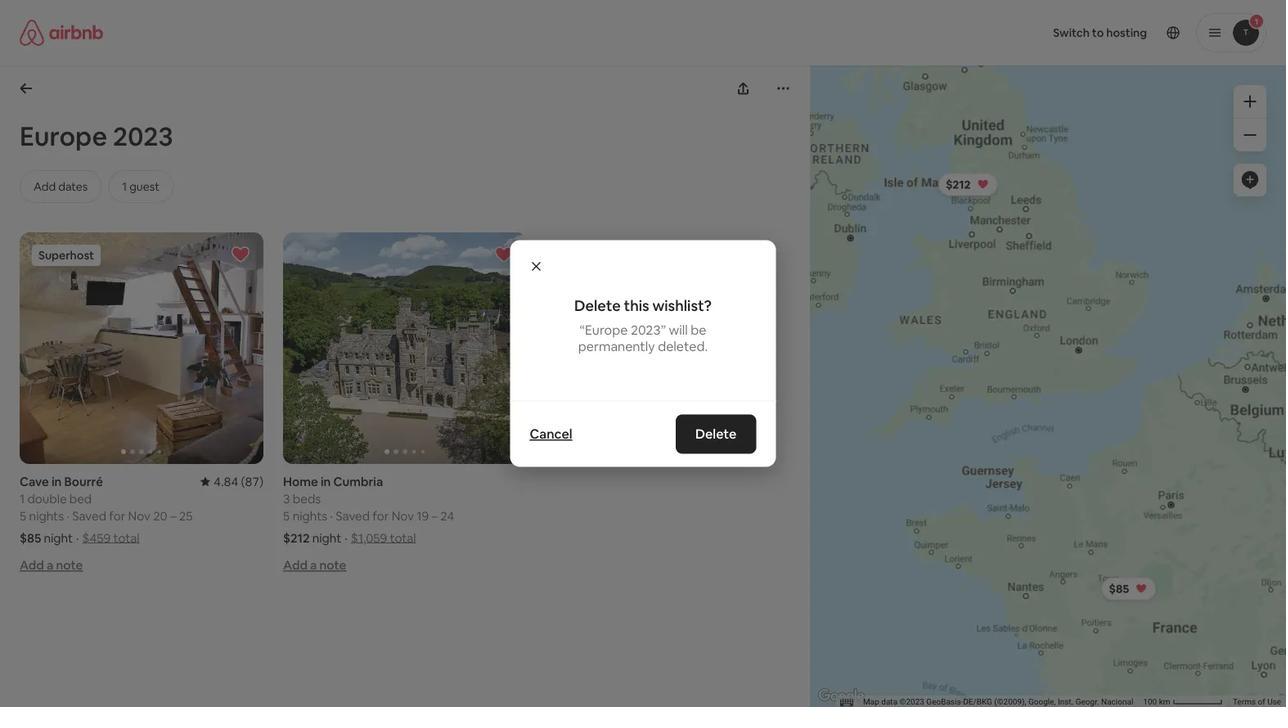 Task type: describe. For each thing, give the bounding box(es) containing it.
saved inside home in cumbria 3 beds 5 nights · saved for nov 19 – 24 $212 night · $1,059 total
[[336, 508, 370, 524]]

for inside home in cumbria 3 beds 5 nights · saved for nov 19 – 24 $212 night · $1,059 total
[[373, 508, 389, 524]]

100 km button
[[1139, 696, 1228, 707]]

$1,059 total button
[[351, 530, 416, 546]]

of
[[1258, 697, 1266, 707]]

delete button
[[676, 415, 757, 454]]

2023"
[[631, 322, 666, 338]]

bed
[[69, 491, 92, 507]]

this wishlist?
[[624, 296, 712, 315]]

100 km
[[1144, 697, 1173, 707]]

use
[[1268, 697, 1282, 707]]

4.84 (87)
[[214, 474, 264, 490]]

terms of use link
[[1233, 697, 1282, 707]]

add a note for $85
[[20, 558, 83, 574]]

5 inside home in cumbria 3 beds 5 nights · saved for nov 19 – 24 $212 night · $1,059 total
[[283, 508, 290, 524]]

km
[[1159, 697, 1171, 707]]

google image
[[815, 686, 869, 707]]

nights inside home in cumbria 3 beds 5 nights · saved for nov 19 – 24 $212 night · $1,059 total
[[293, 508, 328, 524]]

google,
[[1029, 697, 1056, 707]]

zoom out image
[[1244, 129, 1257, 142]]

20
[[153, 508, 168, 524]]

"europe
[[580, 322, 628, 338]]

cumbria
[[334, 474, 383, 490]]

data
[[882, 697, 898, 707]]

$1,059
[[351, 530, 387, 546]]

delete this wishlist? "europe 2023" will be permanently deleted.
[[575, 296, 712, 355]]

$459 total button
[[82, 530, 140, 546]]

4.84 out of 5 average rating,  87 reviews image
[[201, 474, 264, 490]]

nights inside cave in bourré 1 double bed 5 nights · saved for nov 20 – 25 $85 night · $459 total
[[29, 508, 64, 524]]

1
[[20, 491, 25, 507]]

geobasis-
[[927, 697, 964, 707]]

de/bkg
[[963, 697, 993, 707]]

terms
[[1233, 697, 1256, 707]]

be
[[691, 322, 707, 338]]

nov inside cave in bourré 1 double bed 5 nights · saved for nov 20 – 25 $85 night · $459 total
[[128, 508, 151, 524]]

19
[[417, 508, 429, 524]]

map
[[863, 697, 880, 707]]

add a note button for $85
[[20, 558, 83, 574]]

(87)
[[241, 474, 264, 490]]

night inside home in cumbria 3 beds 5 nights · saved for nov 19 – 24 $212 night · $1,059 total
[[312, 530, 342, 546]]

add for $85
[[20, 558, 44, 574]]

for inside cave in bourré 1 double bed 5 nights · saved for nov 20 – 25 $85 night · $459 total
[[109, 508, 125, 524]]

add for $212
[[283, 558, 308, 574]]



Task type: locate. For each thing, give the bounding box(es) containing it.
add a note down beds on the bottom left
[[283, 558, 346, 574]]

profile element
[[663, 0, 1267, 65]]

2 add a note from the left
[[283, 558, 346, 574]]

2 add a note button from the left
[[283, 558, 346, 574]]

1 night from the left
[[44, 530, 73, 546]]

add a place to the map image
[[1241, 170, 1260, 190]]

2 note from the left
[[320, 558, 346, 574]]

1 vertical spatial delete
[[696, 426, 737, 442]]

4.84
[[214, 474, 238, 490]]

note
[[56, 558, 83, 574], [320, 558, 346, 574]]

2023
[[113, 119, 173, 153]]

note down $459
[[56, 558, 83, 574]]

5 down 3
[[283, 508, 290, 524]]

0 horizontal spatial –
[[170, 508, 176, 524]]

cancel button
[[522, 418, 581, 451]]

$212 button
[[939, 173, 998, 196]]

0 horizontal spatial add a note
[[20, 558, 83, 574]]

0 horizontal spatial add a note button
[[20, 558, 83, 574]]

a down double
[[47, 558, 53, 574]]

home
[[283, 474, 318, 490]]

in for home
[[321, 474, 331, 490]]

delete inside 'delete this wishlist? "europe 2023" will be permanently deleted.'
[[575, 296, 621, 315]]

delete for delete this wishlist? "europe 2023" will be permanently deleted.
[[575, 296, 621, 315]]

1 horizontal spatial total
[[390, 530, 416, 546]]

1 horizontal spatial add
[[283, 558, 308, 574]]

$85 inside cave in bourré 1 double bed 5 nights · saved for nov 20 – 25 $85 night · $459 total
[[20, 530, 41, 546]]

1 for from the left
[[109, 508, 125, 524]]

for up $459 total button
[[109, 508, 125, 524]]

nov left 19
[[392, 508, 414, 524]]

in inside home in cumbria 3 beds 5 nights · saved for nov 19 – 24 $212 night · $1,059 total
[[321, 474, 331, 490]]

nov
[[128, 508, 151, 524], [392, 508, 414, 524]]

remove from wishlist: cave in bourré image
[[231, 245, 251, 264]]

0 horizontal spatial note
[[56, 558, 83, 574]]

–
[[170, 508, 176, 524], [432, 508, 438, 524]]

0 horizontal spatial for
[[109, 508, 125, 524]]

0 horizontal spatial add
[[20, 558, 44, 574]]

$85 button
[[1102, 577, 1156, 600]]

2 add from the left
[[283, 558, 308, 574]]

2 – from the left
[[432, 508, 438, 524]]

nights
[[29, 508, 64, 524], [293, 508, 328, 524]]

2 saved from the left
[[336, 508, 370, 524]]

1 horizontal spatial 5
[[283, 508, 290, 524]]

add a note
[[20, 558, 83, 574], [283, 558, 346, 574]]

home in cumbria 3 beds 5 nights · saved for nov 19 – 24 $212 night · $1,059 total
[[283, 474, 454, 546]]

night inside cave in bourré 1 double bed 5 nights · saved for nov 20 – 25 $85 night · $459 total
[[44, 530, 73, 546]]

1 horizontal spatial night
[[312, 530, 342, 546]]

1 horizontal spatial add a note
[[283, 558, 346, 574]]

will
[[669, 322, 688, 338]]

24
[[441, 508, 454, 524]]

1 nov from the left
[[128, 508, 151, 524]]

group for cave in bourré
[[20, 232, 264, 464]]

settings dialog
[[510, 240, 776, 467]]

100
[[1144, 697, 1157, 707]]

in up double
[[52, 474, 62, 490]]

a for $212
[[310, 558, 317, 574]]

for
[[109, 508, 125, 524], [373, 508, 389, 524]]

in inside cave in bourré 1 double bed 5 nights · saved for nov 20 – 25 $85 night · $459 total
[[52, 474, 62, 490]]

1 add a note from the left
[[20, 558, 83, 574]]

1 add a note button from the left
[[20, 558, 83, 574]]

$85
[[20, 530, 41, 546], [1109, 582, 1129, 596]]

0 horizontal spatial group
[[20, 232, 264, 464]]

1 horizontal spatial nights
[[293, 508, 328, 524]]

in
[[52, 474, 62, 490], [321, 474, 331, 490]]

– inside cave in bourré 1 double bed 5 nights · saved for nov 20 – 25 $85 night · $459 total
[[170, 508, 176, 524]]

$459
[[82, 530, 111, 546]]

note down home in cumbria 3 beds 5 nights · saved for nov 19 – 24 $212 night · $1,059 total
[[320, 558, 346, 574]]

– right 19
[[432, 508, 438, 524]]

total inside cave in bourré 1 double bed 5 nights · saved for nov 20 – 25 $85 night · $459 total
[[113, 530, 140, 546]]

1 horizontal spatial delete
[[696, 426, 737, 442]]

add a note button
[[20, 558, 83, 574], [283, 558, 346, 574]]

1 horizontal spatial in
[[321, 474, 331, 490]]

a down beds on the bottom left
[[310, 558, 317, 574]]

saved up $1,059
[[336, 508, 370, 524]]

total right $459
[[113, 530, 140, 546]]

1 a from the left
[[47, 558, 53, 574]]

inst.
[[1058, 697, 1074, 707]]

add down 1
[[20, 558, 44, 574]]

2 a from the left
[[310, 558, 317, 574]]

for up $1,059 total button
[[373, 508, 389, 524]]

0 horizontal spatial in
[[52, 474, 62, 490]]

add a note down $459
[[20, 558, 83, 574]]

0 horizontal spatial 5
[[20, 508, 26, 524]]

0 horizontal spatial nov
[[128, 508, 151, 524]]

cancel
[[530, 426, 573, 442]]

1 saved from the left
[[72, 508, 106, 524]]

(©2009),
[[995, 697, 1027, 707]]

1 horizontal spatial add a note button
[[283, 558, 346, 574]]

group
[[20, 232, 264, 464], [283, 232, 527, 464]]

total
[[113, 530, 140, 546], [390, 530, 416, 546]]

1 vertical spatial $212
[[283, 530, 310, 546]]

1 horizontal spatial $85
[[1109, 582, 1129, 596]]

google map
including 2 saved stays. region
[[665, 0, 1287, 707]]

1 horizontal spatial for
[[373, 508, 389, 524]]

total right $1,059
[[390, 530, 416, 546]]

·
[[67, 508, 69, 524], [330, 508, 333, 524], [76, 530, 79, 546], [345, 530, 348, 546]]

total inside home in cumbria 3 beds 5 nights · saved for nov 19 – 24 $212 night · $1,059 total
[[390, 530, 416, 546]]

1 horizontal spatial group
[[283, 232, 527, 464]]

delete for delete
[[696, 426, 737, 442]]

group for home in cumbria
[[283, 232, 527, 464]]

1 5 from the left
[[20, 508, 26, 524]]

a
[[47, 558, 53, 574], [310, 558, 317, 574]]

saved down bed
[[72, 508, 106, 524]]

0 vertical spatial $212
[[946, 177, 971, 192]]

add a note button for $212
[[283, 558, 346, 574]]

3
[[283, 491, 290, 507]]

0 horizontal spatial $212
[[283, 530, 310, 546]]

in for cave
[[52, 474, 62, 490]]

beds
[[293, 491, 321, 507]]

2 in from the left
[[321, 474, 331, 490]]

a for $85
[[47, 558, 53, 574]]

2 nov from the left
[[392, 508, 414, 524]]

2 for from the left
[[373, 508, 389, 524]]

0 vertical spatial delete
[[575, 296, 621, 315]]

keyboard shortcuts image
[[840, 699, 854, 707]]

1 horizontal spatial $212
[[946, 177, 971, 192]]

0 horizontal spatial saved
[[72, 508, 106, 524]]

delete inside delete button
[[696, 426, 737, 442]]

map data ©2023 geobasis-de/bkg (©2009), google, inst. geogr. nacional
[[863, 697, 1134, 707]]

zoom in image
[[1244, 95, 1257, 108]]

2 nights from the left
[[293, 508, 328, 524]]

1 horizontal spatial nov
[[392, 508, 414, 524]]

night left $1,059
[[312, 530, 342, 546]]

2 group from the left
[[283, 232, 527, 464]]

©2023
[[900, 697, 925, 707]]

0 horizontal spatial a
[[47, 558, 53, 574]]

europe
[[20, 119, 107, 153]]

saved
[[72, 508, 106, 524], [336, 508, 370, 524]]

0 vertical spatial $85
[[20, 530, 41, 546]]

night left $459
[[44, 530, 73, 546]]

saved inside cave in bourré 1 double bed 5 nights · saved for nov 20 – 25 $85 night · $459 total
[[72, 508, 106, 524]]

europe 2023
[[20, 119, 173, 153]]

5 inside cave in bourré 1 double bed 5 nights · saved for nov 20 – 25 $85 night · $459 total
[[20, 508, 26, 524]]

0 horizontal spatial $85
[[20, 530, 41, 546]]

cave in bourré 1 double bed 5 nights · saved for nov 20 – 25 $85 night · $459 total
[[20, 474, 193, 546]]

0 horizontal spatial total
[[113, 530, 140, 546]]

2 night from the left
[[312, 530, 342, 546]]

add
[[20, 558, 44, 574], [283, 558, 308, 574]]

add a note button down $459
[[20, 558, 83, 574]]

in right "home"
[[321, 474, 331, 490]]

nacional
[[1102, 697, 1134, 707]]

1 group from the left
[[20, 232, 264, 464]]

2 total from the left
[[390, 530, 416, 546]]

5
[[20, 508, 26, 524], [283, 508, 290, 524]]

– inside home in cumbria 3 beds 5 nights · saved for nov 19 – 24 $212 night · $1,059 total
[[432, 508, 438, 524]]

add down 3
[[283, 558, 308, 574]]

1 add from the left
[[20, 558, 44, 574]]

0 horizontal spatial nights
[[29, 508, 64, 524]]

permanently deleted.
[[578, 338, 708, 355]]

1 vertical spatial $85
[[1109, 582, 1129, 596]]

add a note for $212
[[283, 558, 346, 574]]

remove from wishlist: home in cumbria image
[[495, 245, 514, 264]]

1 – from the left
[[170, 508, 176, 524]]

1 nights from the left
[[29, 508, 64, 524]]

nights down beds on the bottom left
[[293, 508, 328, 524]]

nov inside home in cumbria 3 beds 5 nights · saved for nov 19 – 24 $212 night · $1,059 total
[[392, 508, 414, 524]]

– left 25
[[170, 508, 176, 524]]

bourré
[[64, 474, 103, 490]]

double
[[27, 491, 67, 507]]

nights down double
[[29, 508, 64, 524]]

note for $459 total
[[56, 558, 83, 574]]

1 horizontal spatial a
[[310, 558, 317, 574]]

$212 inside 'button'
[[946, 177, 971, 192]]

5 down 1
[[20, 508, 26, 524]]

1 horizontal spatial note
[[320, 558, 346, 574]]

0 horizontal spatial night
[[44, 530, 73, 546]]

1 total from the left
[[113, 530, 140, 546]]

$85 inside button
[[1109, 582, 1129, 596]]

1 in from the left
[[52, 474, 62, 490]]

$212
[[946, 177, 971, 192], [283, 530, 310, 546]]

25
[[179, 508, 193, 524]]

1 horizontal spatial –
[[432, 508, 438, 524]]

delete
[[575, 296, 621, 315], [696, 426, 737, 442]]

terms of use
[[1233, 697, 1282, 707]]

note for $1,059 total
[[320, 558, 346, 574]]

cave
[[20, 474, 49, 490]]

2 5 from the left
[[283, 508, 290, 524]]

nov left 20
[[128, 508, 151, 524]]

add a note button down beds on the bottom left
[[283, 558, 346, 574]]

night
[[44, 530, 73, 546], [312, 530, 342, 546]]

$212 inside home in cumbria 3 beds 5 nights · saved for nov 19 – 24 $212 night · $1,059 total
[[283, 530, 310, 546]]

0 horizontal spatial delete
[[575, 296, 621, 315]]

geogr.
[[1076, 697, 1100, 707]]

1 note from the left
[[56, 558, 83, 574]]

1 horizontal spatial saved
[[336, 508, 370, 524]]



Task type: vqa. For each thing, say whether or not it's contained in the screenshot.
the left us
no



